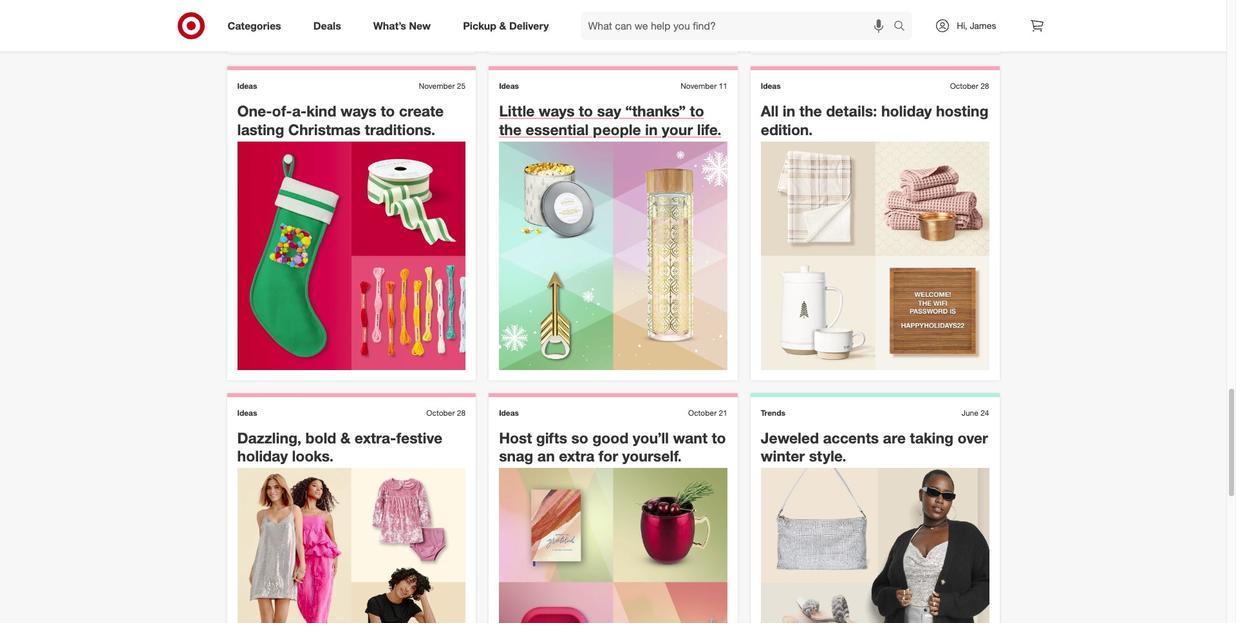 Task type: describe. For each thing, give the bounding box(es) containing it.
good
[[593, 429, 629, 447]]

extra-
[[355, 429, 396, 447]]

november 11
[[681, 81, 727, 91]]

an
[[537, 447, 555, 465]]

1 horizontal spatial &
[[499, 19, 506, 32]]

ideas for all
[[761, 81, 781, 91]]

host gifts so good you'll want to snag an extra for yourself. image
[[499, 468, 727, 623]]

october for all in the details: holiday hosting edition.
[[950, 81, 979, 91]]

details:
[[826, 102, 877, 120]]

the inside little ways to say "thanks" to the essential people in your life.
[[499, 120, 522, 138]]

24
[[981, 408, 989, 418]]

november 25
[[419, 81, 466, 91]]

dazzling, bold & extra-festive holiday looks. image
[[237, 468, 466, 623]]

little ways to say "thanks" to the essential people in your life. image
[[499, 142, 727, 370]]

life.
[[697, 120, 721, 138]]

jeweled accents are taking over winter style. image
[[761, 468, 989, 623]]

dazzling,
[[237, 429, 301, 447]]

new
[[409, 19, 431, 32]]

want
[[673, 429, 708, 447]]

november for little ways to say "thanks" to the essential people in your life.
[[681, 81, 717, 91]]

what's new link
[[362, 12, 447, 40]]

host gifts so good you'll want to snag an extra for yourself.
[[499, 429, 726, 465]]

one-of-a-kind ways to create lasting christmas traditions.
[[237, 102, 444, 138]]

holiday inside all in the details: holiday hosting edition.
[[881, 102, 932, 120]]

pickup & delivery link
[[452, 12, 565, 40]]

taking
[[910, 429, 954, 447]]

pickup
[[463, 19, 496, 32]]

festive
[[396, 429, 442, 447]]

all in the details: holiday hosting edition.
[[761, 102, 989, 138]]

28 for dazzling, bold & extra-festive holiday looks.
[[457, 408, 466, 418]]

one-of-a-kind ways to create lasting christmas traditions. image
[[237, 142, 466, 370]]

bold
[[305, 429, 336, 447]]

edition.
[[761, 120, 813, 138]]

october 21
[[688, 408, 727, 418]]

october for dazzling, bold & extra-festive holiday looks.
[[426, 408, 455, 418]]

what's
[[373, 19, 406, 32]]

of-
[[272, 102, 292, 120]]

ideas for host
[[499, 408, 519, 418]]

what's new
[[373, 19, 431, 32]]

the inside all in the details: holiday hosting edition.
[[800, 102, 822, 120]]

you'll
[[633, 429, 669, 447]]

11
[[719, 81, 727, 91]]

delicious gift basket ideas for the host who does the most. image
[[761, 0, 989, 43]]

hi, james
[[957, 20, 996, 31]]

for
[[599, 447, 618, 465]]



Task type: vqa. For each thing, say whether or not it's contained in the screenshot.
& to the bottom
yes



Task type: locate. For each thing, give the bounding box(es) containing it.
"thanks"
[[625, 102, 686, 120]]

1 november from the left
[[419, 81, 455, 91]]

1 vertical spatial holiday
[[237, 447, 288, 465]]

october up the festive
[[426, 408, 455, 418]]

to down '21'
[[712, 429, 726, 447]]

all
[[761, 102, 779, 120]]

1 horizontal spatial october
[[688, 408, 717, 418]]

november left 25
[[419, 81, 455, 91]]

0 horizontal spatial &
[[340, 429, 351, 447]]

hosting
[[936, 102, 989, 120]]

over
[[958, 429, 988, 447]]

1 horizontal spatial holiday
[[881, 102, 932, 120]]

holiday
[[881, 102, 932, 120], [237, 447, 288, 465]]

one-
[[237, 102, 272, 120]]

ideas up all
[[761, 81, 781, 91]]

1 horizontal spatial 28
[[981, 81, 989, 91]]

1 vertical spatial 28
[[457, 408, 466, 418]]

create
[[399, 102, 444, 120]]

in down '"thanks"'
[[645, 120, 658, 138]]

&
[[499, 19, 506, 32], [340, 429, 351, 447]]

1 vertical spatial &
[[340, 429, 351, 447]]

1 horizontal spatial october 28
[[950, 81, 989, 91]]

dazzling, bold & extra-festive holiday looks.
[[237, 429, 442, 465]]

& right pickup
[[499, 19, 506, 32]]

0 horizontal spatial 28
[[457, 408, 466, 418]]

28 for all in the details: holiday hosting edition.
[[981, 81, 989, 91]]

october left '21'
[[688, 408, 717, 418]]

1 vertical spatial the
[[499, 120, 522, 138]]

october
[[950, 81, 979, 91], [426, 408, 455, 418], [688, 408, 717, 418]]

0 vertical spatial &
[[499, 19, 506, 32]]

1 horizontal spatial ways
[[539, 102, 575, 120]]

What can we help you find? suggestions appear below search field
[[580, 12, 897, 40]]

little
[[499, 102, 535, 120]]

holiday down dazzling,
[[237, 447, 288, 465]]

21
[[719, 408, 727, 418]]

traditions.
[[365, 120, 435, 138]]

accents
[[823, 429, 879, 447]]

to
[[381, 102, 395, 120], [579, 102, 593, 120], [690, 102, 704, 120], [712, 429, 726, 447]]

october 28
[[950, 81, 989, 91], [426, 408, 466, 418]]

0 vertical spatial october 28
[[950, 81, 989, 91]]

to inside one-of-a-kind ways to create lasting christmas traditions.
[[381, 102, 395, 120]]

ideas for dazzling,
[[237, 408, 257, 418]]

search
[[888, 20, 919, 33]]

0 horizontal spatial november
[[419, 81, 455, 91]]

categories link
[[217, 12, 297, 40]]

so
[[571, 429, 588, 447]]

little ways to say "thanks" to the essential people in your life.
[[499, 102, 721, 138]]

1 ways from the left
[[341, 102, 377, 120]]

the up edition.
[[800, 102, 822, 120]]

june
[[962, 408, 979, 418]]

pickup & delivery
[[463, 19, 549, 32]]

2 ways from the left
[[539, 102, 575, 120]]

ideas
[[237, 81, 257, 91], [499, 81, 519, 91], [761, 81, 781, 91], [237, 408, 257, 418], [499, 408, 519, 418]]

say
[[597, 102, 621, 120]]

to up traditions. at top left
[[381, 102, 395, 120]]

jeweled
[[761, 429, 819, 447]]

25
[[457, 81, 466, 91]]

lasting
[[237, 120, 284, 138]]

christmas
[[288, 120, 361, 138]]

ways
[[341, 102, 377, 120], [539, 102, 575, 120]]

june 24
[[962, 408, 989, 418]]

0 vertical spatial the
[[800, 102, 822, 120]]

ideas up one-
[[237, 81, 257, 91]]

october 28 up the festive
[[426, 408, 466, 418]]

0 vertical spatial in
[[783, 102, 795, 120]]

a-
[[292, 102, 307, 120]]

holiday inside "dazzling, bold & extra-festive holiday looks."
[[237, 447, 288, 465]]

28
[[981, 81, 989, 91], [457, 408, 466, 418]]

host
[[499, 429, 532, 447]]

looks.
[[292, 447, 334, 465]]

november
[[419, 81, 455, 91], [681, 81, 717, 91]]

to inside host gifts so good you'll want to snag an extra for yourself.
[[712, 429, 726, 447]]

1 horizontal spatial in
[[783, 102, 795, 120]]

october up hosting
[[950, 81, 979, 91]]

james
[[970, 20, 996, 31]]

in up edition.
[[783, 102, 795, 120]]

in inside little ways to say "thanks" to the essential people in your life.
[[645, 120, 658, 138]]

november for one-of-a-kind ways to create lasting christmas traditions.
[[419, 81, 455, 91]]

deals link
[[302, 12, 357, 40]]

to up life.
[[690, 102, 704, 120]]

& right the bold
[[340, 429, 351, 447]]

ways right kind
[[341, 102, 377, 120]]

deals
[[313, 19, 341, 32]]

categories
[[228, 19, 281, 32]]

style.
[[809, 447, 846, 465]]

search button
[[888, 12, 919, 42]]

your
[[662, 120, 693, 138]]

the down little
[[499, 120, 522, 138]]

& inside "dazzling, bold & extra-festive holiday looks."
[[340, 429, 351, 447]]

october 28 for dazzling, bold & extra-festive holiday looks.
[[426, 408, 466, 418]]

november left 11 on the top right
[[681, 81, 717, 91]]

all in the details: holiday hosting edition. image
[[761, 142, 989, 370]]

holiday right details:
[[881, 102, 932, 120]]

ideas up dazzling,
[[237, 408, 257, 418]]

yourself.
[[622, 447, 682, 465]]

trends
[[761, 408, 785, 418]]

ideas up host
[[499, 408, 519, 418]]

0 horizontal spatial ways
[[341, 102, 377, 120]]

ideas up little
[[499, 81, 519, 91]]

delivery
[[509, 19, 549, 32]]

picks that bring their on-screen faves home. image
[[499, 0, 727, 43]]

0 vertical spatial 28
[[981, 81, 989, 91]]

2 november from the left
[[681, 81, 717, 91]]

essential
[[526, 120, 589, 138]]

once upon a happy playtime. image
[[237, 0, 466, 43]]

the
[[800, 102, 822, 120], [499, 120, 522, 138]]

0 vertical spatial holiday
[[881, 102, 932, 120]]

in
[[783, 102, 795, 120], [645, 120, 658, 138]]

0 horizontal spatial holiday
[[237, 447, 288, 465]]

hi,
[[957, 20, 967, 31]]

0 horizontal spatial the
[[499, 120, 522, 138]]

2 horizontal spatial october
[[950, 81, 979, 91]]

0 horizontal spatial october
[[426, 408, 455, 418]]

1 vertical spatial october 28
[[426, 408, 466, 418]]

ways up essential
[[539, 102, 575, 120]]

kind
[[307, 102, 336, 120]]

gifts
[[536, 429, 567, 447]]

ways inside little ways to say "thanks" to the essential people in your life.
[[539, 102, 575, 120]]

0 horizontal spatial october 28
[[426, 408, 466, 418]]

1 vertical spatial in
[[645, 120, 658, 138]]

are
[[883, 429, 906, 447]]

october 28 for all in the details: holiday hosting edition.
[[950, 81, 989, 91]]

winter
[[761, 447, 805, 465]]

people
[[593, 120, 641, 138]]

in inside all in the details: holiday hosting edition.
[[783, 102, 795, 120]]

1 horizontal spatial november
[[681, 81, 717, 91]]

ways inside one-of-a-kind ways to create lasting christmas traditions.
[[341, 102, 377, 120]]

to left say
[[579, 102, 593, 120]]

extra
[[559, 447, 595, 465]]

snag
[[499, 447, 533, 465]]

1 horizontal spatial the
[[800, 102, 822, 120]]

october 28 up hosting
[[950, 81, 989, 91]]

0 horizontal spatial in
[[645, 120, 658, 138]]

ideas for little
[[499, 81, 519, 91]]

october for host gifts so good you'll want to snag an extra for yourself.
[[688, 408, 717, 418]]

jeweled accents are taking over winter style.
[[761, 429, 988, 465]]

ideas for one-
[[237, 81, 257, 91]]



